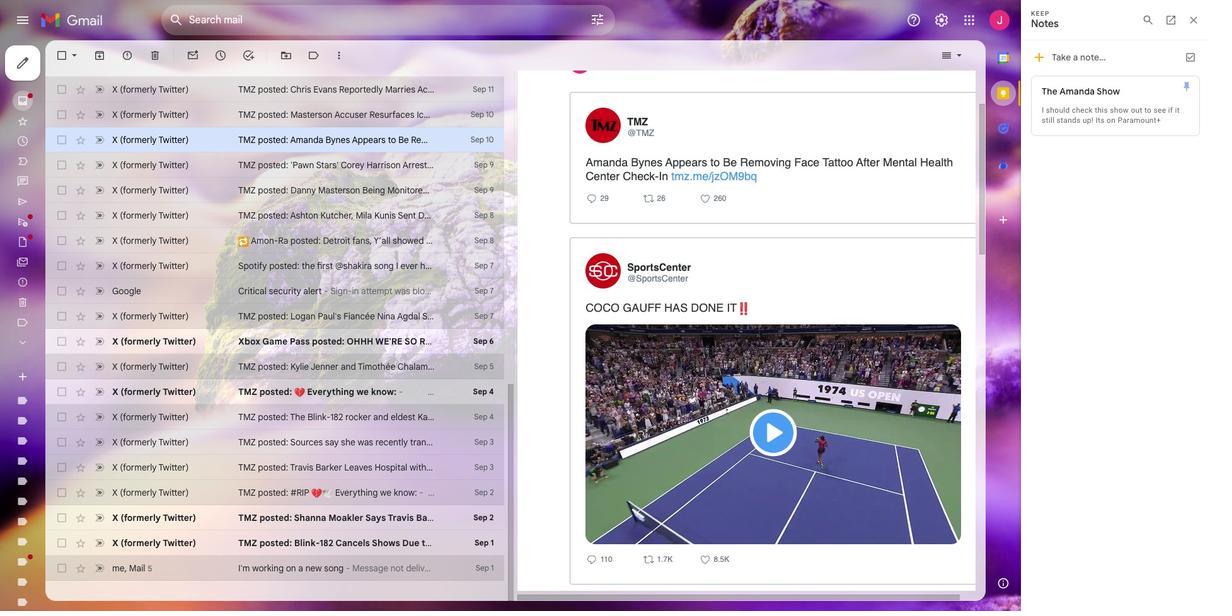 Task type: locate. For each thing, give the bounding box(es) containing it.
1 horizontal spatial amanda
[[586, 155, 628, 169]]

tmz posted: kylie jenner and timothée chalamet go public with romanc...
[[238, 361, 537, 373]]

x (formerly twitter) for tmz posted: shanna moakler says travis barker's urgent family matter...
[[112, 513, 196, 524]]

6 x from the top
[[112, 210, 118, 221]]

1 horizontal spatial bynes
[[631, 155, 663, 169]]

sep for 13th 'row'
[[475, 362, 488, 371]]

urgent left family
[[454, 513, 483, 524]]

spotify posted: the first @shakira song i ever heard was ______ link
[[238, 260, 502, 272]]

tattoo inside amanda bynes appears to be removing face tattoo after mental health center check-in
[[823, 155, 854, 169]]

1 horizontal spatial with
[[479, 361, 496, 373]]

2 10 from the top
[[486, 135, 494, 144]]

💔 image
[[312, 489, 322, 499]]

1 x (formerly twitter) from the top
[[112, 84, 189, 95]]

x for tmz posted: chris evans reportedly marries actress alba baptista
[[112, 84, 118, 95]]

7 x from the top
[[112, 235, 118, 247]]

29
[[599, 194, 609, 203]]

more image
[[333, 49, 346, 62]]

11 x (formerly twitter) from the top
[[112, 361, 189, 373]]

danny down 'pawn
[[291, 185, 316, 196]]

amon-
[[251, 235, 278, 247]]

after left mental in the right top of the page
[[857, 155, 880, 169]]

1 sep 10 from the top
[[471, 110, 494, 119]]

barker's up due
[[416, 513, 452, 524]]

judge
[[496, 210, 521, 221]]

4 right sister
[[490, 412, 494, 422]]

1 3 from the top
[[490, 438, 494, 447]]

tmz posted: logan paul's fiancée nina agdal sues dillon danis, files... link
[[238, 310, 521, 323]]

9 row from the top
[[45, 254, 504, 279]]

know: up tmz posted: shanna moakler says travis barker's urgent family matter... link
[[394, 487, 417, 499]]

twitter) for tmz posted: kylie jenner and timothée chalamet go public with romanc...
[[159, 361, 189, 373]]

1 8 from the top
[[490, 211, 494, 220]]

we
[[357, 387, 369, 398], [380, 487, 392, 499]]

sep 8 left the judge at top left
[[475, 211, 494, 220]]

navigation
[[0, 40, 151, 612]]

13 x from the top
[[112, 412, 118, 423]]

1 vertical spatial sep 8
[[475, 236, 494, 245]]

- right "alert"
[[324, 286, 328, 297]]

🔁 image
[[238, 236, 249, 247]]

tab list
[[986, 40, 1022, 566]]

posted: for travis
[[258, 462, 288, 474]]

(formerly for tmz posted: the blink-182 rocker and eldest kardashian sister were p...
[[120, 412, 157, 423]]

tmz for tmz posted: 'pawn stars' corey harrison arrested for dui in las vegas
[[238, 160, 256, 171]]

sep for ninth 'row' from the top of the page
[[475, 261, 488, 271]]

masterson
[[291, 109, 333, 120], [318, 185, 360, 196]]

everything down the leaves
[[335, 487, 378, 499]]

sep 3 for kourtn...
[[475, 463, 494, 472]]

1 vertical spatial tattoo
[[823, 155, 854, 169]]

everything we know: up says in the bottom left of the page
[[333, 487, 417, 499]]

tmz inside tmz posted: danny masterson being monitored behind bars for signs of... link
[[238, 185, 256, 196]]

urgent
[[454, 513, 483, 524], [499, 538, 528, 549]]

posted: for the
[[258, 412, 288, 423]]

1 vertical spatial sep 4
[[474, 412, 494, 422]]

2 reply image from the top
[[586, 553, 599, 566]]

5 x (formerly twitter) from the top
[[112, 185, 189, 196]]

1 retweet image from the top
[[643, 192, 655, 205]]

move to image
[[280, 49, 293, 62]]

sep for 14th 'row'
[[473, 387, 487, 397]]

2 9 from the top
[[490, 185, 494, 195]]

0 vertical spatial 10
[[486, 110, 494, 119]]

side panel section
[[986, 40, 1022, 602]]

5 inside me , mail 5
[[148, 564, 152, 574]]

0 horizontal spatial barker's
[[416, 513, 452, 524]]

1 vertical spatial sep 10
[[471, 135, 494, 144]]

to down resurfaces
[[388, 134, 396, 146]]

0 horizontal spatial be
[[399, 134, 409, 146]]

‼️ image
[[737, 302, 751, 316]]

6
[[490, 337, 494, 346]]

tmz inside tmz posted: chris evans reportedly marries actress alba baptista link
[[238, 84, 256, 95]]

,
[[125, 563, 127, 574]]

sep 2 left matter...
[[474, 513, 494, 523]]

1 sep 3 from the top
[[475, 438, 494, 447]]

9 for signs
[[490, 185, 494, 195]]

posted: inside "link"
[[258, 134, 288, 146]]

1 horizontal spatial for
[[481, 185, 494, 196]]

11 x from the top
[[112, 361, 118, 373]]

14 x (formerly twitter) from the top
[[112, 437, 189, 448]]

face
[[453, 134, 472, 146], [795, 155, 820, 169]]

1 for 'row' containing me
[[491, 564, 494, 573]]

5 down '6'
[[490, 362, 494, 371]]

3 x (formerly twitter) from the top
[[112, 134, 189, 146]]

11
[[488, 85, 494, 94]]

10
[[486, 110, 494, 119], [486, 135, 494, 144]]

to inside amanda bynes appears to be removing face tattoo after mental health center check-in
[[711, 155, 720, 169]]

travis up #rip
[[290, 462, 314, 474]]

1 vertical spatial 3
[[490, 463, 494, 472]]

ashton
[[493, 109, 521, 120], [290, 210, 318, 221]]

1 horizontal spatial removing
[[741, 155, 792, 169]]

2 vertical spatial 7
[[490, 312, 494, 321]]

know:
[[371, 387, 397, 398], [394, 487, 417, 499]]

posted: for amanda
[[258, 134, 288, 146]]

2 up family
[[490, 488, 494, 498]]

family
[[485, 513, 514, 524]]

critical security alert -
[[238, 286, 331, 297]]

shanna
[[294, 513, 326, 524]]

tmz inside tmz posted: blink-182 cancels shows due to travis barker's urgent fa... link
[[238, 538, 257, 549]]

after left me...
[[501, 134, 521, 146]]

center
[[586, 169, 620, 183]]

0 vertical spatial 7
[[490, 261, 494, 271]]

1 vertical spatial 4
[[490, 412, 494, 422]]

0 vertical spatial danny
[[291, 185, 316, 196]]

x (formerly twitter) for tmz posted: the blink-182 rocker and eldest kardashian sister were p...
[[112, 412, 189, 423]]

0 vertical spatial removing
[[411, 134, 451, 146]]

fans,
[[353, 235, 372, 247]]

bynes up check- in the right of the page
[[631, 155, 663, 169]]

10 up las
[[486, 135, 494, 144]]

we down hospital
[[380, 487, 392, 499]]

110 link
[[599, 556, 613, 566]]

bynes
[[326, 134, 350, 146], [631, 155, 663, 169]]

1 vertical spatial danny
[[419, 210, 444, 221]]

0 vertical spatial 2
[[490, 488, 494, 498]]

@tmz
[[628, 128, 655, 138]]

2 sep 10 from the top
[[471, 135, 494, 144]]

retweet image right 110
[[643, 553, 655, 566]]

7
[[490, 261, 494, 271], [490, 286, 494, 296], [490, 312, 494, 321]]

tmz posted: travis barker leaves hospital with still-pregnant kourtn...
[[238, 462, 520, 474]]

1 vertical spatial 1
[[491, 564, 494, 573]]

1 horizontal spatial face
[[795, 155, 820, 169]]

removing up "tmz.me/jzom9bq" link at top right
[[741, 155, 792, 169]]

1 vertical spatial sep 3
[[475, 463, 494, 472]]

3 down hospice on the left
[[490, 463, 494, 472]]

retweet image
[[643, 192, 655, 205], [643, 553, 655, 566]]

0 vertical spatial 1
[[491, 539, 494, 548]]

barker's down family
[[461, 538, 497, 549]]

7 left files...
[[490, 312, 494, 321]]

tmz posted: blink-182 cancels shows due to travis barker's urgent fa... link
[[238, 537, 548, 550]]

1 sep 8 from the top
[[475, 211, 494, 220]]

3
[[490, 438, 494, 447], [490, 463, 494, 472]]

0 vertical spatial travis
[[290, 462, 314, 474]]

0 vertical spatial was
[[446, 260, 462, 272]]

(formerly for tmz posted: shanna moakler says travis barker's urgent family matter...
[[121, 513, 161, 524]]

0 vertical spatial sep 4
[[473, 387, 494, 397]]

sep 10 down sep 11 at the top left
[[471, 110, 494, 119]]

posted: for logan
[[258, 311, 288, 322]]

posted: for sources
[[258, 437, 288, 448]]

1 sep 7 from the top
[[475, 261, 494, 271]]

1 vertical spatial amanda
[[586, 155, 628, 169]]

chris
[[290, 84, 311, 95]]

heard
[[420, 260, 444, 272]]

2 retweet image from the top
[[643, 553, 655, 566]]

tmz.me/jzom9bq
[[672, 169, 758, 183]]

sep 3 down hospice on the left
[[475, 463, 494, 472]]

sep 3 down sister
[[475, 438, 494, 447]]

2 vertical spatial sep 7
[[475, 312, 494, 321]]

17 x from the top
[[112, 513, 118, 524]]

1 vertical spatial 9
[[490, 185, 494, 195]]

tmz posted: the blink-182 rocker and eldest kardashian sister were p...
[[238, 412, 523, 423]]

sep 8 up ______
[[475, 236, 494, 245]]

2 sep 9 from the top
[[475, 185, 494, 195]]

None checkbox
[[55, 49, 68, 62], [55, 108, 68, 121], [55, 134, 68, 146], [55, 235, 68, 247], [55, 285, 68, 298], [55, 361, 68, 373], [55, 386, 68, 399], [55, 436, 68, 449], [55, 512, 68, 525], [55, 563, 68, 575], [55, 49, 68, 62], [55, 108, 68, 121], [55, 134, 68, 146], [55, 235, 68, 247], [55, 285, 68, 298], [55, 361, 68, 373], [55, 386, 68, 399], [55, 436, 68, 449], [55, 512, 68, 525], [55, 563, 68, 575]]

0 horizontal spatial face
[[453, 134, 472, 146]]

tmz for tmz posted: the blink-182 rocker and eldest kardashian sister were p...
[[238, 412, 256, 423]]

tmz for tmz posted: masterson accuser resurfaces icky clips showing ashton k...
[[238, 109, 256, 120]]

sep 7
[[475, 261, 494, 271], [475, 286, 494, 296], [475, 312, 494, 321]]

0 vertical spatial 9
[[490, 160, 494, 170]]

3 left "care..."
[[490, 438, 494, 447]]

1 horizontal spatial barker's
[[461, 538, 497, 549]]

like image right 1.7k
[[699, 553, 712, 566]]

song for @shakira
[[374, 260, 394, 272]]

and left eldest
[[374, 412, 389, 423]]

tmz posted: amanda bynes appears to be removing face tattoo after me... link
[[238, 134, 542, 146]]

0 vertical spatial song
[[374, 260, 394, 272]]

1 10 from the top
[[486, 110, 494, 119]]

1 vertical spatial bynes
[[631, 155, 663, 169]]

tmz posted: 'pawn stars' corey harrison arrested for dui in las vegas link
[[238, 159, 521, 172]]

tmz inside tmz posted: the blink-182 rocker and eldest kardashian sister were p... link
[[238, 412, 256, 423]]

0 horizontal spatial we
[[357, 387, 369, 398]]

1 vertical spatial reply image
[[586, 553, 599, 566]]

omg
[[459, 235, 480, 247]]

x for tmz posted: masterson accuser resurfaces icky clips showing ashton k...
[[112, 109, 118, 120]]

tattoo left mental in the right top of the page
[[823, 155, 854, 169]]

2 3 from the top
[[490, 463, 494, 472]]

retweet image down check- in the right of the page
[[643, 192, 655, 205]]

💔 image
[[294, 388, 305, 398]]

archive image
[[93, 49, 106, 62]]

6 x (formerly twitter) from the top
[[112, 210, 189, 221]]

ohhh
[[347, 336, 374, 347]]

16 x from the top
[[112, 487, 118, 499]]

2 like image from the top
[[699, 553, 712, 566]]

pass
[[290, 336, 310, 347]]

tmz for tmz posted: chris evans reportedly marries actress alba baptista
[[238, 84, 256, 95]]

main content
[[45, 0, 986, 612]]

appears up in
[[666, 155, 708, 169]]

1 x from the top
[[112, 84, 118, 95]]

tmz for tmz posted: sources say she was recently transferred to hospice care...
[[238, 437, 256, 448]]

9 right in
[[490, 160, 494, 170]]

0 vertical spatial with
[[479, 361, 496, 373]]

1 vertical spatial urgent
[[499, 538, 528, 549]]

1 horizontal spatial was
[[446, 260, 462, 272]]

sep 9 for in
[[475, 160, 494, 170]]

me
[[112, 563, 125, 574]]

0 vertical spatial sep 2
[[475, 488, 494, 498]]

12 x from the top
[[112, 387, 118, 398]]

masterson down the chris
[[291, 109, 333, 120]]

16 x (formerly twitter) from the top
[[112, 487, 189, 499]]

5 right mail
[[148, 564, 152, 574]]

1 horizontal spatial be
[[724, 155, 737, 169]]

working
[[252, 563, 284, 575]]

song left i
[[374, 260, 394, 272]]

0 vertical spatial 4
[[489, 387, 494, 397]]

tmz for tmz posted: ashton kutcher, mila kunis sent danny masterson's judge ...
[[238, 210, 256, 221]]

removing
[[411, 134, 451, 146], [741, 155, 792, 169]]

3 sep 7 from the top
[[475, 312, 494, 321]]

tmz posted: logan paul's fiancée nina agdal sues dillon danis, files...
[[238, 311, 521, 322]]

fa...
[[530, 538, 548, 549]]

tmz inside tmz posted: sources say she was recently transferred to hospice care... link
[[238, 437, 256, 448]]

twitter) for tmz posted: shanna moakler says travis barker's urgent family matter...
[[163, 513, 196, 524]]

sep 6
[[474, 337, 494, 346]]

tmz inside tmz posted: logan paul's fiancée nina agdal sues dillon danis, files... 'link'
[[238, 311, 256, 322]]

8 for amon-ra posted: detroit fans, y'all showed tf out !!! omg link
[[490, 236, 494, 245]]

removing inside amanda bynes appears to be removing face tattoo after mental health center check-in
[[741, 155, 792, 169]]

0 vertical spatial sep 8
[[475, 211, 494, 220]]

everything down jenner on the left bottom of page
[[307, 387, 354, 398]]

tmz inside tmz posted: travis barker leaves hospital with still-pregnant kourtn... link
[[238, 462, 256, 474]]

0 vertical spatial appears
[[352, 134, 386, 146]]

4 x (formerly twitter) from the top
[[112, 160, 189, 171]]

7 up danis,
[[490, 286, 494, 296]]

0 vertical spatial sep 7
[[475, 261, 494, 271]]

blink- right the at the bottom left of page
[[308, 412, 331, 423]]

6 row from the top
[[45, 178, 535, 203]]

urgent left fa...
[[499, 538, 528, 549]]

marries
[[385, 84, 416, 95]]

sportscenter's video image
[[586, 325, 962, 541]]

2 vertical spatial travis
[[433, 538, 459, 549]]

x (formerly twitter) for tmz posted: chris evans reportedly marries actress alba baptista
[[112, 84, 189, 95]]

showed
[[393, 235, 424, 247]]

blink- down shanna
[[294, 538, 320, 549]]

kutcher,
[[321, 210, 354, 221]]

0 horizontal spatial for
[[440, 160, 453, 171]]

posted: for masterson
[[258, 109, 288, 120]]

to right due
[[422, 538, 431, 549]]

2 row from the top
[[45, 77, 504, 102]]

and right jenner on the left bottom of page
[[341, 361, 356, 373]]

x for tmz posted: amanda bynes appears to be removing face tattoo after me...
[[112, 134, 118, 146]]

removing down icky
[[411, 134, 451, 146]]

travis right says in the bottom left of the page
[[388, 513, 414, 524]]

2 8 from the top
[[490, 236, 494, 245]]

sep 10
[[471, 110, 494, 119], [471, 135, 494, 144]]

evans
[[314, 84, 337, 95]]

twitter) for xbox game pass posted: ohhh we're so ready
[[163, 336, 196, 347]]

0 horizontal spatial 5
[[148, 564, 152, 574]]

sep for 3rd 'row' from the bottom
[[474, 513, 488, 523]]

sep 7 down omg
[[475, 261, 494, 271]]

tmz inside tmz @tmz
[[628, 117, 648, 128]]

x for xbox game pass posted: ohhh we're so ready
[[112, 336, 118, 347]]

xbox game pass posted: ohhh we're so ready link
[[238, 336, 449, 348]]

18 x from the top
[[112, 538, 118, 549]]

8
[[490, 211, 494, 220], [490, 236, 494, 245]]

7 x (formerly twitter) from the top
[[112, 235, 189, 247]]

17 row from the top
[[45, 455, 520, 481]]

sep 9 left signs
[[475, 185, 494, 195]]

song right new
[[324, 563, 344, 575]]

182 left 'cancels'
[[320, 538, 334, 549]]

tmz posted: chris evans reportedly marries actress alba baptista link
[[238, 83, 503, 96]]

1 vertical spatial 10
[[486, 135, 494, 144]]

16 row from the top
[[45, 430, 527, 455]]

1 vertical spatial 8
[[490, 236, 494, 245]]

1 horizontal spatial 5
[[490, 362, 494, 371]]

0 horizontal spatial bynes
[[326, 134, 350, 146]]

0 vertical spatial face
[[453, 134, 472, 146]]

tmz inside tmz posted: kylie jenner and timothée chalamet go public with romanc... link
[[238, 361, 256, 373]]

(formerly for tmz posted: kylie jenner and timothée chalamet go public with romanc...
[[120, 361, 157, 373]]

be down resurfaces
[[399, 134, 409, 146]]

1 9 from the top
[[490, 160, 494, 170]]

spotify posted: the first @shakira song i ever heard was ______
[[238, 260, 491, 272]]

0 horizontal spatial song
[[324, 563, 344, 575]]

clips
[[435, 109, 455, 120]]

sep 7 up danis,
[[475, 286, 494, 296]]

like image
[[699, 192, 712, 205], [699, 553, 712, 566]]

jenner
[[311, 361, 339, 373]]

sep 2 up family
[[475, 488, 494, 498]]

15 x (formerly twitter) from the top
[[112, 462, 189, 474]]

14 x from the top
[[112, 437, 118, 448]]

sep 9 right dui
[[475, 160, 494, 170]]

10 down baptista
[[486, 110, 494, 119]]

was right heard
[[446, 260, 462, 272]]

1 vertical spatial song
[[324, 563, 344, 575]]

182 left rocker
[[331, 412, 343, 423]]

like image for 260
[[699, 192, 712, 205]]

0 vertical spatial reply image
[[586, 192, 599, 205]]

2 x (formerly twitter) from the top
[[112, 109, 189, 120]]

for left dui
[[440, 160, 453, 171]]

4 down sep 5
[[489, 387, 494, 397]]

None search field
[[161, 5, 616, 35]]

sep for 6th 'row' from the top
[[475, 185, 488, 195]]

'pawn
[[291, 160, 314, 171]]

x for tmz posted: shanna moakler says travis barker's urgent family matter...
[[112, 513, 118, 524]]

1 vertical spatial and
[[374, 412, 389, 423]]

1 vertical spatial like image
[[699, 553, 712, 566]]

be inside amanda bynes appears to be removing face tattoo after mental health center check-in
[[724, 155, 737, 169]]

with right public
[[479, 361, 496, 373]]

tattoo up las
[[474, 134, 499, 146]]

2 sep 3 from the top
[[475, 463, 494, 472]]

10 row from the top
[[45, 279, 504, 304]]

sep for 14th 'row' from the bottom of the page
[[475, 236, 488, 245]]

tmz for tmz posted: kylie jenner and timothée chalamet go public with romanc...
[[238, 361, 256, 373]]

1 vertical spatial everything
[[335, 487, 378, 499]]

twitter) for tmz posted: chris evans reportedly marries actress alba baptista
[[159, 84, 189, 95]]

x (formerly twitter) for tmz posted: kylie jenner and timothée chalamet go public with romanc...
[[112, 361, 189, 373]]

0 vertical spatial urgent
[[454, 513, 483, 524]]

9 x from the top
[[112, 311, 118, 322]]

twitter) for tmz posted: travis barker leaves hospital with still-pregnant kourtn...
[[159, 462, 189, 474]]

be up "tmz.me/jzom9bq" link at top right
[[724, 155, 737, 169]]

15 row from the top
[[45, 405, 523, 430]]

0 horizontal spatial appears
[[352, 134, 386, 146]]

1 horizontal spatial ashton
[[493, 109, 521, 120]]

7 right ______
[[490, 261, 494, 271]]

- up eldest
[[397, 387, 405, 398]]

1 reply image from the top
[[586, 192, 599, 205]]

1 vertical spatial appears
[[666, 155, 708, 169]]

2 sep 8 from the top
[[475, 236, 494, 245]]

transferred
[[410, 437, 456, 448]]

0 horizontal spatial tattoo
[[474, 134, 499, 146]]

0 horizontal spatial removing
[[411, 134, 451, 146]]

3 7 from the top
[[490, 312, 494, 321]]

bynes up the 'stars''
[[326, 134, 350, 146]]

0 vertical spatial after
[[501, 134, 521, 146]]

rocker
[[346, 412, 371, 423]]

0 horizontal spatial was
[[358, 437, 373, 448]]

1 horizontal spatial appears
[[666, 155, 708, 169]]

1 horizontal spatial and
[[374, 412, 389, 423]]

3 x from the top
[[112, 134, 118, 146]]

1 sep 9 from the top
[[475, 160, 494, 170]]

1 horizontal spatial after
[[857, 155, 880, 169]]

0 vertical spatial sep 9
[[475, 160, 494, 170]]

p...
[[511, 412, 523, 423]]

2 x from the top
[[112, 109, 118, 120]]

it
[[727, 301, 737, 314]]

4 x from the top
[[112, 160, 118, 171]]

hospital
[[375, 462, 408, 474]]

1 like image from the top
[[699, 192, 712, 205]]

matter...
[[516, 513, 551, 524]]

8 right omg
[[490, 236, 494, 245]]

reply image
[[586, 192, 599, 205], [586, 553, 599, 566]]

dillon
[[444, 311, 466, 322]]

tmz inside tmz posted: shanna moakler says travis barker's urgent family matter... link
[[238, 513, 257, 524]]

1 7 from the top
[[490, 261, 494, 271]]

3 for kourtn...
[[490, 463, 494, 472]]

monitored
[[388, 185, 429, 196]]

after inside tmz posted: amanda bynes appears to be removing face tattoo after me... "link"
[[501, 134, 521, 146]]

tmz inside tmz posted: ashton kutcher, mila kunis sent danny masterson's judge ... link
[[238, 210, 256, 221]]

sep for 20th 'row' from the bottom
[[473, 85, 487, 94]]

sportscenter's avatar image
[[586, 254, 621, 289]]

x for tmz posted: ashton kutcher, mila kunis sent danny masterson's judge ...
[[112, 210, 118, 221]]

still-
[[429, 462, 447, 474]]

tmz inside tmz posted: amanda bynes appears to be removing face tattoo after me... "link"
[[238, 134, 256, 146]]

like image down "tmz.me/jzom9bq" link at top right
[[699, 192, 712, 205]]

romanc...
[[498, 361, 537, 373]]

face inside amanda bynes appears to be removing face tattoo after mental health center check-in
[[795, 155, 820, 169]]

danny right the sent
[[419, 210, 444, 221]]

tmz for tmz posted: logan paul's fiancée nina agdal sues dillon danis, files...
[[238, 311, 256, 322]]

retweet image for 1.7k
[[643, 553, 655, 566]]

2 horizontal spatial travis
[[433, 538, 459, 549]]

to up "tmz.me/jzom9bq" link at top right
[[711, 155, 720, 169]]

1 horizontal spatial danny
[[419, 210, 444, 221]]

moakler
[[329, 513, 364, 524]]

tmz for tmz posted: danny masterson being monitored behind bars for signs of...
[[238, 185, 256, 196]]

song
[[374, 260, 394, 272], [324, 563, 344, 575]]

amanda inside amanda bynes appears to be removing face tattoo after mental health center check-in
[[586, 155, 628, 169]]

sep 10 up las
[[471, 135, 494, 144]]

toggle split pane mode image
[[941, 49, 954, 62]]

0 horizontal spatial amanda
[[290, 134, 324, 146]]

0 vertical spatial sep 10
[[471, 110, 494, 119]]

sep 7 left files...
[[475, 312, 494, 321]]

20 row from the top
[[45, 531, 548, 556]]

tmz inside tmz posted: 'pawn stars' corey harrison arrested for dui in las vegas link
[[238, 160, 256, 171]]

x for tmz posted: danny masterson being monitored behind bars for signs of...
[[112, 185, 118, 196]]

with left still-
[[410, 462, 427, 474]]

(formerly for tmz posted: sources say she was recently transferred to hospice care...
[[120, 437, 157, 448]]

travis right due
[[433, 538, 459, 549]]

1 vertical spatial 7
[[490, 286, 494, 296]]

sep for 18th 'row' from the top of the page
[[475, 488, 488, 498]]

so
[[405, 336, 417, 347]]

gmail image
[[40, 8, 109, 33]]

tmz inside tmz posted: masterson accuser resurfaces icky clips showing ashton k... link
[[238, 109, 256, 120]]

18 row from the top
[[45, 481, 504, 506]]

everything we know: up rocker
[[305, 387, 397, 398]]

0 vertical spatial retweet image
[[643, 192, 655, 205]]

we up rocker
[[357, 387, 369, 398]]

(formerly for tmz posted: ashton kutcher, mila kunis sent danny masterson's judge ...
[[120, 210, 157, 221]]

row containing me
[[45, 556, 504, 581]]

masterson up kutcher, at the top left of page
[[318, 185, 360, 196]]

sep 9 for signs
[[475, 185, 494, 195]]

was right she
[[358, 437, 373, 448]]

amanda up 'pawn
[[290, 134, 324, 146]]

retweet image for 26
[[643, 192, 655, 205]]

sep 4 up hospice on the left
[[474, 412, 494, 422]]

3 row from the top
[[45, 102, 535, 127]]

@sportscenter
[[628, 274, 689, 284]]

None checkbox
[[55, 83, 68, 96], [55, 159, 68, 172], [55, 184, 68, 197], [55, 209, 68, 222], [55, 260, 68, 272], [55, 310, 68, 323], [55, 336, 68, 348], [55, 411, 68, 424], [55, 462, 68, 474], [55, 487, 68, 499], [55, 537, 68, 550], [55, 83, 68, 96], [55, 159, 68, 172], [55, 184, 68, 197], [55, 209, 68, 222], [55, 260, 68, 272], [55, 310, 68, 323], [55, 336, 68, 348], [55, 411, 68, 424], [55, 462, 68, 474], [55, 487, 68, 499], [55, 537, 68, 550]]

x (formerly twitter) for spotify posted: the first @shakira song i ever heard was ______
[[112, 260, 189, 272]]

0 horizontal spatial after
[[501, 134, 521, 146]]

everything
[[307, 387, 354, 398], [335, 487, 378, 499]]

8 row from the top
[[45, 228, 504, 254]]

3 for hospice
[[490, 438, 494, 447]]

sep 4 for 14th 'row'
[[473, 387, 494, 397]]

actress
[[418, 84, 448, 95]]

9 x (formerly twitter) from the top
[[112, 311, 189, 322]]

row
[[45, 52, 504, 77], [45, 77, 504, 102], [45, 102, 535, 127], [45, 127, 542, 153], [45, 153, 521, 178], [45, 178, 535, 203], [45, 203, 530, 228], [45, 228, 504, 254], [45, 254, 504, 279], [45, 279, 504, 304], [45, 304, 521, 329], [45, 329, 504, 354], [45, 354, 537, 380], [45, 380, 504, 405], [45, 405, 523, 430], [45, 430, 527, 455], [45, 455, 520, 481], [45, 481, 504, 506], [45, 506, 551, 531], [45, 531, 548, 556], [45, 556, 504, 581]]

2 left matter...
[[490, 513, 494, 523]]

21 row from the top
[[45, 556, 504, 581]]

8 x (formerly twitter) from the top
[[112, 260, 189, 272]]

10 x from the top
[[112, 336, 118, 347]]

for right bars
[[481, 185, 494, 196]]

main menu image
[[15, 13, 30, 28]]

4 for 15th 'row' from the top
[[490, 412, 494, 422]]

0 horizontal spatial and
[[341, 361, 356, 373]]

twitter) for tmz posted: sources say she was recently transferred to hospice care...
[[159, 437, 189, 448]]

13 x (formerly twitter) from the top
[[112, 412, 189, 423]]

x for tmz posted: logan paul's fiancée nina agdal sues dillon danis, files...
[[112, 311, 118, 322]]

9 left signs
[[490, 185, 494, 195]]

tmz posted: danny masterson being monitored behind bars for signs of... link
[[238, 184, 535, 197]]

1 for second 'row' from the bottom
[[491, 539, 494, 548]]

timothée
[[358, 361, 396, 373]]

sep 2
[[475, 488, 494, 498], [474, 513, 494, 523]]

appears up tmz posted: 'pawn stars' corey harrison arrested for dui in las vegas link
[[352, 134, 386, 146]]

posted: for kylie
[[258, 361, 288, 373]]

sep 7 for files...
[[475, 312, 494, 321]]

14 row from the top
[[45, 380, 504, 405]]

tmz
[[238, 84, 256, 95], [238, 109, 256, 120], [628, 117, 648, 128], [238, 134, 256, 146], [238, 160, 256, 171], [238, 185, 256, 196], [238, 210, 256, 221], [238, 311, 256, 322], [238, 361, 256, 373], [238, 387, 257, 398], [238, 412, 256, 423], [238, 437, 256, 448], [238, 462, 256, 474], [238, 487, 256, 499], [238, 513, 257, 524], [238, 538, 257, 549]]

15 x from the top
[[112, 462, 118, 474]]

1 vertical spatial for
[[481, 185, 494, 196]]

barker's
[[416, 513, 452, 524], [461, 538, 497, 549]]

5 x from the top
[[112, 185, 118, 196]]

twitter) for tmz posted: ashton kutcher, mila kunis sent danny masterson's judge ...
[[159, 210, 189, 221]]

harrison
[[367, 160, 401, 171]]

ashton left k...
[[493, 109, 521, 120]]

sep 4 down sep 5
[[473, 387, 494, 397]]

amanda up center
[[586, 155, 628, 169]]

sep for second 'row' from the bottom
[[475, 539, 489, 548]]

0 vertical spatial be
[[399, 134, 409, 146]]

ashton left kutcher, at the top left of page
[[290, 210, 318, 221]]

1 vertical spatial blink-
[[294, 538, 320, 549]]

bynes inside "link"
[[326, 134, 350, 146]]

17 x (formerly twitter) from the top
[[112, 513, 196, 524]]

reply image for 29
[[586, 192, 599, 205]]

everything we know:
[[305, 387, 397, 398], [333, 487, 417, 499]]

be
[[399, 134, 409, 146], [724, 155, 737, 169]]

twitter) for spotify posted: the first @shakira song i ever heard was ______
[[159, 260, 189, 272]]

19 row from the top
[[45, 506, 551, 531]]

posted: inside 'link'
[[258, 311, 288, 322]]

x (formerly twitter) for tmz posted: 'pawn stars' corey harrison arrested for dui in las vegas
[[112, 160, 189, 171]]

0 vertical spatial barker's
[[416, 513, 452, 524]]

know: up tmz posted: the blink-182 rocker and eldest kardashian sister were p... link
[[371, 387, 397, 398]]

10 x (formerly twitter) from the top
[[112, 336, 196, 347]]

18 x (formerly twitter) from the top
[[112, 538, 196, 549]]

1 horizontal spatial we
[[380, 487, 392, 499]]

sep 8 for amon-ra posted: detroit fans, y'all showed tf out !!! omg link
[[475, 236, 494, 245]]

8 left the judge at top left
[[490, 211, 494, 220]]

8 x from the top
[[112, 260, 118, 272]]

1 vertical spatial sep 2
[[474, 513, 494, 523]]

1 horizontal spatial travis
[[388, 513, 414, 524]]



Task type: vqa. For each thing, say whether or not it's contained in the screenshot.


Task type: describe. For each thing, give the bounding box(es) containing it.
support image
[[907, 13, 922, 28]]

110
[[599, 556, 613, 565]]

barker
[[316, 462, 342, 474]]

tmz posted: shanna moakler says travis barker's urgent family matter... link
[[238, 512, 551, 525]]

amon-ra posted: detroit fans, y'all showed tf out !!! omg link
[[238, 235, 490, 247]]

has
[[665, 301, 688, 314]]

1 vertical spatial 182
[[320, 538, 334, 549]]

in
[[472, 160, 479, 171]]

260
[[712, 194, 727, 203]]

12 row from the top
[[45, 329, 504, 354]]

kunis
[[375, 210, 396, 221]]

tmz posted: 'pawn stars' corey harrison arrested for dui in las vegas
[[238, 160, 521, 171]]

accuser
[[335, 109, 368, 120]]

report spam image
[[121, 49, 134, 62]]

!!!
[[450, 235, 457, 247]]

- up tmz posted: shanna moakler says travis barker's urgent family matter... link
[[417, 487, 426, 499]]

260 link
[[712, 194, 727, 205]]

8.5k
[[712, 556, 730, 565]]

reply image for 110
[[586, 553, 599, 566]]

logan
[[291, 311, 316, 322]]

stars'
[[316, 160, 339, 171]]

sportscenter
[[628, 262, 691, 274]]

7 for files...
[[490, 312, 494, 321]]

of...
[[520, 185, 535, 196]]

leaves
[[345, 462, 373, 474]]

me...
[[523, 134, 542, 146]]

0 vertical spatial and
[[341, 361, 356, 373]]

tmz posted: masterson accuser resurfaces icky clips showing ashton k... link
[[238, 108, 535, 121]]

______
[[464, 260, 489, 272]]

files...
[[496, 311, 521, 322]]

x for tmz posted: sources say she was recently transferred to hospice care...
[[112, 437, 118, 448]]

bars
[[461, 185, 479, 196]]

sep for fifth 'row' from the bottom of the page
[[475, 463, 488, 472]]

resurfaces
[[370, 109, 415, 120]]

...
[[524, 210, 530, 221]]

x (formerly twitter) for tmz posted: amanda bynes appears to be removing face tattoo after me...
[[112, 134, 189, 146]]

mila
[[356, 210, 372, 221]]

(formerly for tmz posted: chris evans reportedly marries actress alba baptista
[[120, 84, 157, 95]]

sister
[[465, 412, 487, 423]]

fiancée
[[344, 311, 375, 322]]

face inside "link"
[[453, 134, 472, 146]]

twitter) for tmz posted: blink-182 cancels shows due to travis barker's urgent fa...
[[163, 538, 196, 549]]

public
[[452, 361, 477, 373]]

icky
[[417, 109, 433, 120]]

2 7 from the top
[[490, 286, 494, 296]]

0 vertical spatial sep 1
[[475, 539, 494, 548]]

0 vertical spatial we
[[357, 387, 369, 398]]

sources
[[290, 437, 323, 448]]

tmz posted: ashton kutcher, mila kunis sent danny masterson's judge ...
[[238, 210, 530, 221]]

x (formerly twitter) for tmz posted: ashton kutcher, mila kunis sent danny masterson's judge ...
[[112, 210, 189, 221]]

@shakira
[[335, 260, 372, 272]]

(formerly for tmz posted: masterson accuser resurfaces icky clips showing ashton k...
[[120, 109, 157, 120]]

baptista
[[470, 84, 503, 95]]

ready
[[420, 336, 449, 347]]

sep 8 for tmz posted: ashton kutcher, mila kunis sent danny masterson's judge ... link
[[475, 211, 494, 220]]

posted: for blink-
[[260, 538, 292, 549]]

tmz posted: masterson accuser resurfaces icky clips showing ashton k...
[[238, 109, 535, 120]]

y'all
[[374, 235, 391, 247]]

care...
[[502, 437, 527, 448]]

0 horizontal spatial urgent
[[454, 513, 483, 524]]

say
[[325, 437, 339, 448]]

out
[[435, 235, 448, 247]]

a
[[298, 563, 303, 575]]

kardashian
[[418, 412, 463, 423]]

twitter) for tmz posted: masterson accuser resurfaces icky clips showing ashton k...
[[159, 109, 189, 120]]

bynes inside amanda bynes appears to be removing face tattoo after mental health center check-in
[[631, 155, 663, 169]]

to inside "link"
[[388, 134, 396, 146]]

x (formerly twitter) for tmz posted: travis barker leaves hospital with still-pregnant kourtn...
[[112, 462, 189, 474]]

0 vertical spatial know:
[[371, 387, 397, 398]]

i
[[396, 260, 399, 272]]

sep for fifth 'row'
[[475, 160, 488, 170]]

x (formerly twitter) for tmz posted: blink-182 cancels shows due to travis barker's urgent fa...
[[112, 538, 196, 549]]

(formerly for xbox game pass posted: ohhh we're so ready
[[121, 336, 161, 347]]

critical
[[238, 286, 267, 297]]

0 vertical spatial for
[[440, 160, 453, 171]]

5 row from the top
[[45, 153, 521, 178]]

13 row from the top
[[45, 354, 537, 380]]

being
[[363, 185, 385, 196]]

on
[[286, 563, 296, 575]]

🕊 image
[[322, 489, 333, 499]]

go
[[438, 361, 450, 373]]

tf
[[426, 235, 432, 247]]

tmz posted: #rip
[[238, 487, 312, 499]]

kylie
[[291, 361, 309, 373]]

i'm working on a new song -
[[238, 563, 353, 575]]

sep for seventh 'row'
[[475, 211, 488, 220]]

the
[[290, 412, 305, 423]]

chalamet
[[398, 361, 436, 373]]

posted: for chris
[[258, 84, 288, 95]]

0 vertical spatial blink-
[[308, 412, 331, 423]]

0 vertical spatial masterson
[[291, 109, 333, 120]]

she
[[341, 437, 356, 448]]

tmz posted:
[[238, 387, 294, 398]]

first
[[317, 260, 333, 272]]

0 horizontal spatial danny
[[291, 185, 316, 196]]

x (formerly twitter) for tmz posted: logan paul's fiancée nina agdal sues dillon danis, files...
[[112, 311, 189, 322]]

0 vertical spatial everything
[[307, 387, 354, 398]]

pregnant
[[447, 462, 484, 474]]

amanda inside "link"
[[290, 134, 324, 146]]

check-
[[623, 169, 659, 183]]

twitter) for tmz posted: danny masterson being monitored behind bars for signs of...
[[159, 185, 189, 196]]

tmz for tmz posted:
[[238, 387, 257, 398]]

1 vertical spatial was
[[358, 437, 373, 448]]

xbox game pass posted: ohhh we're so ready
[[238, 336, 449, 347]]

sep for 6th 'row' from the bottom
[[475, 438, 488, 447]]

1 vertical spatial sep 1
[[476, 564, 494, 573]]

cancels
[[336, 538, 370, 549]]

Search mail text field
[[189, 14, 555, 26]]

tmz for tmz posted: amanda bynes appears to be removing face tattoo after me...
[[238, 134, 256, 146]]

danis,
[[469, 311, 493, 322]]

0 vertical spatial 5
[[490, 362, 494, 371]]

1 row from the top
[[45, 52, 504, 77]]

(formerly for tmz posted: travis barker leaves hospital with still-pregnant kourtn...
[[120, 462, 157, 474]]

removing inside "link"
[[411, 134, 451, 146]]

game
[[263, 336, 288, 347]]

posted: for the
[[269, 260, 300, 272]]

#rip
[[291, 487, 310, 499]]

2 for 18th 'row' from the top of the page
[[490, 488, 494, 498]]

(formerly for spotify posted: the first @shakira song i ever heard was ______
[[120, 260, 157, 272]]

12 x (formerly twitter) from the top
[[112, 387, 196, 398]]

amon-ra posted: detroit fans, y'all showed tf out !!! omg
[[249, 235, 480, 247]]

settings image
[[935, 13, 950, 28]]

1 vertical spatial know:
[[394, 487, 417, 499]]

1 vertical spatial masterson
[[318, 185, 360, 196]]

nina
[[377, 311, 395, 322]]

1 vertical spatial we
[[380, 487, 392, 499]]

sent
[[398, 210, 416, 221]]

we're
[[376, 336, 403, 347]]

row containing google
[[45, 279, 504, 304]]

sep for 15th 'row' from the top
[[474, 412, 488, 422]]

appears inside amanda bynes appears to be removing face tattoo after mental health center check-in
[[666, 155, 708, 169]]

(formerly for tmz posted: blink-182 cancels shows due to travis barker's urgent fa...
[[121, 538, 161, 549]]

4 row from the top
[[45, 127, 542, 153]]

1 vertical spatial barker's
[[461, 538, 497, 549]]

2 for 3rd 'row' from the bottom
[[490, 513, 494, 523]]

sep for 12th 'row' from the top
[[474, 337, 488, 346]]

0 horizontal spatial with
[[410, 462, 427, 474]]

x for tmz posted: the blink-182 rocker and eldest kardashian sister were p...
[[112, 412, 118, 423]]

advanced search options image
[[585, 7, 610, 32]]

appears inside tmz posted: amanda bynes appears to be removing face tattoo after me... "link"
[[352, 134, 386, 146]]

tattoo inside "link"
[[474, 134, 499, 146]]

twitter) for tmz posted: the blink-182 rocker and eldest kardashian sister were p...
[[159, 412, 189, 423]]

(formerly for tmz posted: logan paul's fiancée nina agdal sues dillon danis, files...
[[120, 311, 157, 322]]

snooze image
[[214, 49, 227, 62]]

tmz posted: sources say she was recently transferred to hospice care...
[[238, 437, 527, 448]]

tmz's avatar image
[[586, 108, 621, 143]]

twitter) for tmz posted: 'pawn stars' corey harrison arrested for dui in las vegas
[[159, 160, 189, 171]]

tmz posted: ashton kutcher, mila kunis sent danny masterson's judge ... link
[[238, 209, 530, 222]]

twitter) for tmz posted: amanda bynes appears to be removing face tattoo after me...
[[159, 134, 189, 146]]

0 vertical spatial everything we know:
[[305, 387, 397, 398]]

1 vertical spatial everything we know:
[[333, 487, 417, 499]]

main content containing amanda bynes appears to be removing face tattoo after mental health center check-in
[[45, 0, 986, 612]]

sep for 11th 'row' from the top
[[475, 312, 488, 321]]

k...
[[523, 109, 535, 120]]

alert
[[304, 286, 322, 297]]

x (formerly twitter) for tmz posted: masterson accuser resurfaces icky clips showing ashton k...
[[112, 109, 189, 120]]

security
[[269, 286, 301, 297]]

amanda bynes appears to be removing face tattoo after mental health center check-in
[[586, 155, 954, 183]]

sep for 19th 'row' from the bottom
[[471, 110, 484, 119]]

posted: for shanna
[[260, 513, 292, 524]]

mental
[[884, 155, 918, 169]]

like image for 8.5k
[[699, 553, 712, 566]]

9 for in
[[490, 160, 494, 170]]

sep 2 for 3rd 'row' from the bottom
[[474, 513, 494, 523]]

26 link
[[655, 194, 666, 205]]

arrested
[[403, 160, 438, 171]]

0 vertical spatial 182
[[331, 412, 343, 423]]

posted: for 'pawn
[[258, 160, 288, 171]]

to left hospice on the left
[[458, 437, 466, 448]]

add to tasks image
[[242, 49, 255, 62]]

4 for 14th 'row'
[[489, 387, 494, 397]]

tmz posted: kylie jenner and timothée chalamet go public with romanc... link
[[238, 361, 537, 373]]

0 vertical spatial ashton
[[493, 109, 521, 120]]

be inside "link"
[[399, 134, 409, 146]]

tmz for tmz posted: blink-182 cancels shows due to travis barker's urgent fa...
[[238, 538, 257, 549]]

tmz for tmz posted: #rip
[[238, 487, 256, 499]]

- down 'cancels'
[[346, 563, 350, 575]]

tmz for tmz @tmz
[[628, 117, 648, 128]]

the
[[302, 260, 315, 272]]

search mail image
[[165, 9, 188, 32]]

7 for ______
[[490, 261, 494, 271]]

labels image
[[308, 49, 320, 62]]

sep 3 for hospice
[[475, 438, 494, 447]]

gauff
[[623, 301, 662, 314]]

mail
[[129, 563, 145, 574]]

0 horizontal spatial ashton
[[290, 210, 318, 221]]

7 row from the top
[[45, 203, 530, 228]]

x for tmz posted: travis barker leaves hospital with still-pregnant kourtn...
[[112, 462, 118, 474]]

coco gauff has done it
[[586, 301, 737, 314]]

sep 7 for ______
[[475, 261, 494, 271]]

sportscenter @sportscenter
[[628, 262, 691, 284]]

posted: for ashton
[[258, 210, 288, 221]]

says
[[366, 513, 386, 524]]

detroit
[[323, 235, 351, 247]]

sep for 'row' containing me
[[476, 564, 489, 573]]

11 row from the top
[[45, 304, 521, 329]]

song for new
[[324, 563, 344, 575]]

after inside amanda bynes appears to be removing face tattoo after mental health center check-in
[[857, 155, 880, 169]]

tmz for tmz posted: travis barker leaves hospital with still-pregnant kourtn...
[[238, 462, 256, 474]]

tmz.me/jzom9bq link
[[672, 169, 758, 183]]

tmz posted: danny masterson being monitored behind bars for signs of...
[[238, 185, 535, 196]]

delete image
[[149, 49, 161, 62]]

x for tmz posted: 'pawn stars' corey harrison arrested for dui in las vegas
[[112, 160, 118, 171]]

(formerly for tmz posted: amanda bynes appears to be removing face tattoo after me...
[[120, 134, 157, 146]]

2 sep 7 from the top
[[475, 286, 494, 296]]



